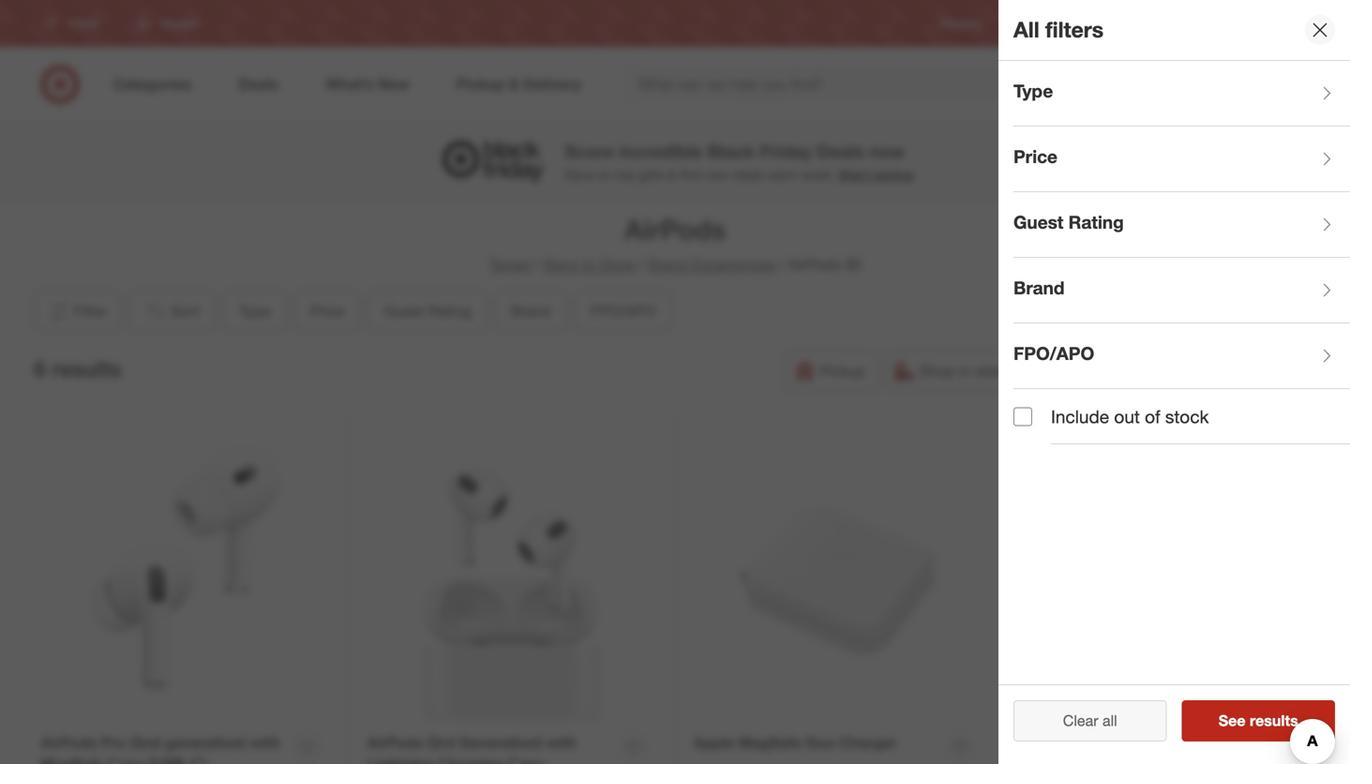 Task type: locate. For each thing, give the bounding box(es) containing it.
airpods (3rd generation) with lightning charging case image
[[367, 433, 656, 722], [367, 433, 656, 722]]

airpods for airpods (3rd generation) with lightning charging case
[[367, 734, 423, 752]]

shop in store button
[[885, 351, 1022, 392]]

1 horizontal spatial guest rating button
[[1014, 192, 1351, 258]]

1 horizontal spatial guest
[[1014, 212, 1064, 233]]

start
[[839, 167, 870, 183]]

deals
[[817, 141, 865, 162]]

fpo/apo button
[[575, 291, 672, 332], [1014, 324, 1351, 389]]

case down pro
[[108, 755, 144, 764]]

with
[[250, 734, 281, 752], [547, 734, 577, 752]]

brand
[[648, 256, 688, 274], [1014, 277, 1065, 299], [511, 302, 551, 320]]

airpods for airpods pro (2nd generation) with magsafe case (usb‑c)
[[41, 734, 97, 752]]

charger
[[839, 734, 897, 752]]

saving
[[874, 167, 914, 183]]

2 case from the left
[[508, 755, 544, 764]]

case down "generation)"
[[508, 755, 544, 764]]

airpods pro (2nd generation) with magsafe case (usb‑c) image
[[41, 433, 330, 722], [41, 433, 330, 722]]

case inside airpods (3rd generation) with lightning charging case
[[508, 755, 544, 764]]

1 horizontal spatial guest rating
[[1014, 212, 1124, 233]]

generation)
[[459, 734, 543, 752]]

incredible
[[619, 141, 703, 162]]

with inside the airpods pro (2nd generation) with magsafe case (usb‑c)
[[250, 734, 281, 752]]

filter button
[[34, 291, 121, 332]]

1 vertical spatial brand
[[1014, 277, 1065, 299]]

0 vertical spatial fpo/apo
[[591, 302, 656, 320]]

guest rating inside all filters dialog
[[1014, 212, 1124, 233]]

shop
[[600, 256, 636, 274], [920, 362, 955, 380]]

results right 6
[[52, 356, 121, 382]]

magsafe
[[739, 734, 802, 752], [41, 755, 104, 764]]

1 horizontal spatial shop
[[920, 362, 955, 380]]

all
[[1014, 17, 1040, 43]]

case inside the airpods pro (2nd generation) with magsafe case (usb‑c)
[[108, 755, 144, 764]]

see results
[[1219, 712, 1299, 730]]

guest
[[1014, 212, 1064, 233], [384, 302, 424, 320]]

airpods left pro
[[41, 734, 97, 752]]

score
[[565, 141, 614, 162]]

0 vertical spatial price button
[[1014, 127, 1351, 192]]

(6)
[[845, 256, 862, 274]]

1 horizontal spatial results
[[1250, 712, 1299, 730]]

results right see
[[1250, 712, 1299, 730]]

shop right to
[[600, 256, 636, 274]]

0 vertical spatial rating
[[1069, 212, 1124, 233]]

1 vertical spatial type
[[239, 302, 271, 320]]

stock
[[1166, 406, 1209, 428]]

/ right to
[[639, 256, 644, 274]]

type inside all filters dialog
[[1014, 80, 1054, 102]]

1 vertical spatial results
[[1250, 712, 1299, 730]]

0 horizontal spatial results
[[52, 356, 121, 382]]

1 vertical spatial guest rating button
[[368, 291, 488, 332]]

1 vertical spatial guest rating
[[384, 302, 472, 320]]

2 with from the left
[[547, 734, 577, 752]]

0 horizontal spatial price button
[[294, 291, 360, 332]]

0 horizontal spatial fpo/apo button
[[575, 291, 672, 332]]

type button
[[1014, 61, 1351, 127], [223, 291, 287, 332]]

redcard
[[1096, 16, 1141, 30]]

magsafe left duo
[[739, 734, 802, 752]]

pickup
[[820, 362, 865, 380]]

apple magsafe duo charger link
[[694, 732, 897, 754]]

filter
[[74, 302, 107, 320]]

price inside all filters dialog
[[1014, 146, 1058, 168]]

clear
[[1063, 712, 1099, 730]]

Include out of stock checkbox
[[1014, 408, 1033, 426]]

shop inside button
[[920, 362, 955, 380]]

ways to shop link
[[542, 256, 636, 274]]

0 horizontal spatial guest
[[384, 302, 424, 320]]

lightning
[[367, 755, 434, 764]]

rating inside all filters dialog
[[1069, 212, 1124, 233]]

fpo/apo button down to
[[575, 291, 672, 332]]

guest rating
[[1014, 212, 1124, 233], [384, 302, 472, 320]]

fpo/apo down to
[[591, 302, 656, 320]]

rating
[[1069, 212, 1124, 233], [428, 302, 472, 320]]

gifts
[[639, 167, 664, 183]]

1 horizontal spatial brand button
[[1014, 258, 1351, 324]]

What can we help you find? suggestions appear below search field
[[627, 64, 1095, 105]]

fpo/apo inside all filters dialog
[[1014, 343, 1095, 364]]

fpo/apo
[[591, 302, 656, 320], [1014, 343, 1095, 364]]

airpods
[[625, 213, 726, 246], [789, 256, 841, 274], [41, 734, 97, 752], [367, 734, 423, 752], [1065, 735, 1121, 753]]

magsafe inside the airpods pro (2nd generation) with magsafe case (usb‑c)
[[41, 755, 104, 764]]

guest rating button
[[1014, 192, 1351, 258], [368, 291, 488, 332]]

case
[[108, 755, 144, 764], [508, 755, 544, 764]]

apple for apple magsafe duo charger
[[694, 734, 735, 752]]

brand button up delivery
[[1014, 258, 1351, 324]]

1 horizontal spatial price button
[[1014, 127, 1351, 192]]

brand button down target link
[[495, 291, 567, 332]]

airpods up brand experiences link
[[625, 213, 726, 246]]

brand button
[[1014, 258, 1351, 324], [495, 291, 567, 332]]

1 vertical spatial shop
[[920, 362, 955, 380]]

apple for apple airpods max
[[1020, 735, 1061, 753]]

1 horizontal spatial /
[[639, 256, 644, 274]]

shop left in
[[920, 362, 955, 380]]

1 vertical spatial guest
[[384, 302, 424, 320]]

2 / from the left
[[639, 256, 644, 274]]

apple magsafe duo charger image
[[694, 433, 982, 722], [694, 433, 982, 722]]

airpods down clear all
[[1065, 735, 1121, 753]]

1 horizontal spatial fpo/apo
[[1014, 343, 1095, 364]]

target
[[489, 256, 530, 274]]

0 horizontal spatial type button
[[223, 291, 287, 332]]

1 horizontal spatial rating
[[1069, 212, 1124, 233]]

1 horizontal spatial type button
[[1014, 61, 1351, 127]]

0 vertical spatial guest rating
[[1014, 212, 1124, 233]]

2 horizontal spatial /
[[780, 256, 785, 274]]

0 horizontal spatial with
[[250, 734, 281, 752]]

0 horizontal spatial rating
[[428, 302, 472, 320]]

0 horizontal spatial apple
[[694, 734, 735, 752]]

see results button
[[1182, 701, 1336, 742]]

1 horizontal spatial magsafe
[[739, 734, 802, 752]]

2 vertical spatial brand
[[511, 302, 551, 320]]

apple airpods max image
[[1020, 433, 1310, 723], [1020, 433, 1310, 723]]

charging
[[438, 755, 504, 764]]

0 horizontal spatial brand button
[[495, 291, 567, 332]]

fpo/apo button up stock
[[1014, 324, 1351, 389]]

0 horizontal spatial brand
[[511, 302, 551, 320]]

find
[[1263, 16, 1285, 30]]

fpo/apo right store
[[1014, 343, 1095, 364]]

1 with from the left
[[250, 734, 281, 752]]

apple
[[694, 734, 735, 752], [1020, 735, 1061, 753]]

same day delivery
[[1064, 362, 1191, 380]]

with right the generation)
[[250, 734, 281, 752]]

airpods target / ways to shop / brand experiences / airpods (6)
[[489, 213, 862, 274]]

1 case from the left
[[108, 755, 144, 764]]

guest inside all filters dialog
[[1014, 212, 1064, 233]]

deals
[[733, 167, 765, 183]]

0 vertical spatial type
[[1014, 80, 1054, 102]]

1 horizontal spatial price
[[1014, 146, 1058, 168]]

1 horizontal spatial type
[[1014, 80, 1054, 102]]

1 horizontal spatial case
[[508, 755, 544, 764]]

store
[[975, 362, 1009, 380]]

results inside button
[[1250, 712, 1299, 730]]

0 vertical spatial brand
[[648, 256, 688, 274]]

0 vertical spatial magsafe
[[739, 734, 802, 752]]

/
[[534, 256, 539, 274], [639, 256, 644, 274], [780, 256, 785, 274]]

with right "generation)"
[[547, 734, 577, 752]]

1 / from the left
[[534, 256, 539, 274]]

airpods inside the airpods pro (2nd generation) with magsafe case (usb‑c)
[[41, 734, 97, 752]]

ways
[[542, 256, 578, 274]]

airpods inside airpods (3rd generation) with lightning charging case
[[367, 734, 423, 752]]

1 horizontal spatial fpo/apo button
[[1014, 324, 1351, 389]]

airpods for airpods target / ways to shop / brand experiences / airpods (6)
[[625, 213, 726, 246]]

1 vertical spatial fpo/apo
[[1014, 343, 1095, 364]]

all
[[1103, 712, 1118, 730]]

results
[[52, 356, 121, 382], [1250, 712, 1299, 730]]

/ right experiences
[[780, 256, 785, 274]]

1 horizontal spatial apple
[[1020, 735, 1061, 753]]

duo
[[806, 734, 835, 752]]

0 horizontal spatial case
[[108, 755, 144, 764]]

1 horizontal spatial with
[[547, 734, 577, 752]]

0 horizontal spatial magsafe
[[41, 755, 104, 764]]

0 vertical spatial results
[[52, 356, 121, 382]]

0 vertical spatial price
[[1014, 146, 1058, 168]]

brand inside airpods target / ways to shop / brand experiences / airpods (6)
[[648, 256, 688, 274]]

out
[[1115, 406, 1140, 428]]

2 horizontal spatial brand
[[1014, 277, 1065, 299]]

type button inside all filters dialog
[[1014, 61, 1351, 127]]

0 horizontal spatial shop
[[600, 256, 636, 274]]

results for see results
[[1250, 712, 1299, 730]]

/ left "ways"
[[534, 256, 539, 274]]

1 vertical spatial magsafe
[[41, 755, 104, 764]]

type right sort
[[239, 302, 271, 320]]

sort
[[171, 302, 200, 320]]

pickup button
[[785, 351, 878, 392]]

0 horizontal spatial price
[[310, 302, 345, 320]]

(usb‑c)
[[148, 755, 206, 764]]

all filters dialog
[[999, 0, 1351, 764]]

1 horizontal spatial brand
[[648, 256, 688, 274]]

magsafe down pro
[[41, 755, 104, 764]]

airpods up lightning
[[367, 734, 423, 752]]

&
[[668, 167, 676, 183]]

price button
[[1014, 127, 1351, 192], [294, 291, 360, 332]]

0 vertical spatial guest
[[1014, 212, 1064, 233]]

price
[[1014, 146, 1058, 168], [310, 302, 345, 320]]

type down all
[[1014, 80, 1054, 102]]

now
[[870, 141, 905, 162]]

new
[[705, 167, 730, 183]]

0 horizontal spatial /
[[534, 256, 539, 274]]

in
[[960, 362, 971, 380]]

pro
[[101, 734, 126, 752]]

0 vertical spatial shop
[[600, 256, 636, 274]]

0 vertical spatial type button
[[1014, 61, 1351, 127]]



Task type: describe. For each thing, give the bounding box(es) containing it.
find
[[680, 167, 702, 183]]

airpods pro (2nd generation) with magsafe case (usb‑c) link
[[41, 732, 286, 764]]

week.
[[801, 167, 835, 183]]

brand experiences link
[[648, 256, 776, 274]]

case for generation)
[[508, 755, 544, 764]]

airpods left (6)
[[789, 256, 841, 274]]

1 vertical spatial type button
[[223, 291, 287, 332]]

apple airpods max link
[[1020, 733, 1155, 755]]

results for 6 results
[[52, 356, 121, 382]]

day
[[1107, 362, 1133, 380]]

include
[[1051, 406, 1110, 428]]

clear all button
[[1014, 701, 1167, 742]]

(3rd
[[427, 734, 455, 752]]

find stores link
[[1263, 15, 1321, 31]]

1 vertical spatial rating
[[428, 302, 472, 320]]

airpods (3rd generation) with lightning charging case link
[[367, 732, 612, 764]]

apple magsafe duo charger
[[694, 734, 897, 752]]

each
[[769, 167, 797, 183]]

score incredible black friday deals now save on top gifts & find new deals each week. start saving
[[565, 141, 914, 183]]

brand inside all filters dialog
[[1014, 277, 1065, 299]]

weekly ad
[[1012, 16, 1066, 30]]

filters
[[1046, 17, 1104, 43]]

1 vertical spatial price
[[310, 302, 345, 320]]

with inside airpods (3rd generation) with lightning charging case
[[547, 734, 577, 752]]

target link
[[489, 256, 530, 274]]

weekly ad link
[[1012, 15, 1066, 31]]

registry
[[941, 16, 982, 30]]

same
[[1064, 362, 1103, 380]]

shop inside airpods target / ways to shop / brand experiences / airpods (6)
[[600, 256, 636, 274]]

6
[[34, 356, 46, 382]]

of
[[1145, 406, 1161, 428]]

(2nd
[[130, 734, 161, 752]]

airpods pro (2nd generation) with magsafe case (usb‑c)
[[41, 734, 281, 764]]

delivery
[[1137, 362, 1191, 380]]

0 horizontal spatial type
[[239, 302, 271, 320]]

0 vertical spatial guest rating button
[[1014, 192, 1351, 258]]

find stores
[[1263, 16, 1321, 30]]

0 horizontal spatial guest rating
[[384, 302, 472, 320]]

include out of stock
[[1051, 406, 1209, 428]]

to
[[583, 256, 596, 274]]

black
[[708, 141, 755, 162]]

airpods (3rd generation) with lightning charging case
[[367, 734, 577, 764]]

6 results
[[34, 356, 121, 382]]

top
[[616, 167, 635, 183]]

price button inside all filters dialog
[[1014, 127, 1351, 192]]

save
[[565, 167, 594, 183]]

weekly
[[1012, 16, 1049, 30]]

on
[[597, 167, 612, 183]]

generation)
[[165, 734, 246, 752]]

clear all
[[1063, 712, 1118, 730]]

0 horizontal spatial fpo/apo
[[591, 302, 656, 320]]

experiences
[[693, 256, 776, 274]]

redcard link
[[1096, 15, 1141, 31]]

sort button
[[129, 291, 216, 332]]

friday
[[760, 141, 812, 162]]

max
[[1125, 735, 1155, 753]]

ad
[[1052, 16, 1066, 30]]

see
[[1219, 712, 1246, 730]]

all filters
[[1014, 17, 1104, 43]]

1 vertical spatial price button
[[294, 291, 360, 332]]

stores
[[1288, 16, 1321, 30]]

registry link
[[941, 15, 982, 31]]

case for (2nd
[[108, 755, 144, 764]]

apple airpods max
[[1020, 735, 1155, 753]]

3 / from the left
[[780, 256, 785, 274]]

shop in store
[[920, 362, 1009, 380]]

0 horizontal spatial guest rating button
[[368, 291, 488, 332]]

same day delivery button
[[1029, 351, 1203, 392]]



Task type: vqa. For each thing, say whether or not it's contained in the screenshot.
second HEM from the right
no



